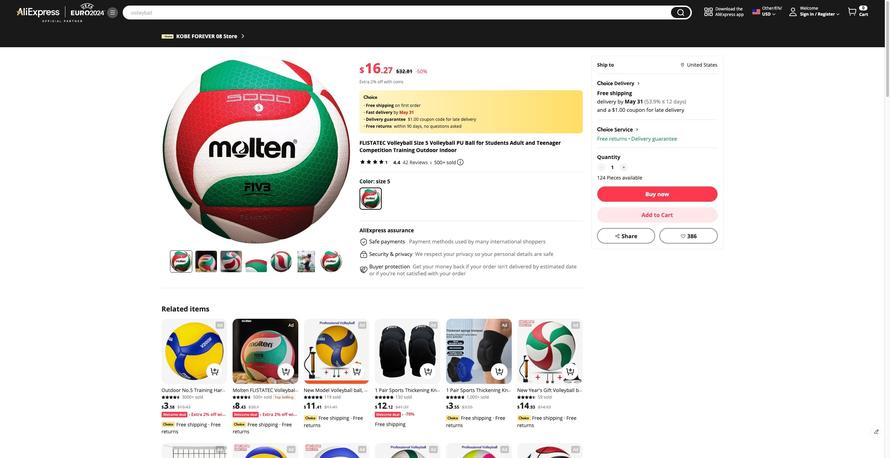 Task type: locate. For each thing, give the bounding box(es) containing it.
volleyball text field
[[128, 9, 668, 16]]

None text field
[[607, 164, 618, 172]]

1sqid_b image
[[109, 9, 116, 16]]

None button
[[671, 7, 691, 18]]



Task type: vqa. For each thing, say whether or not it's contained in the screenshot.
the jordan 4 text box
no



